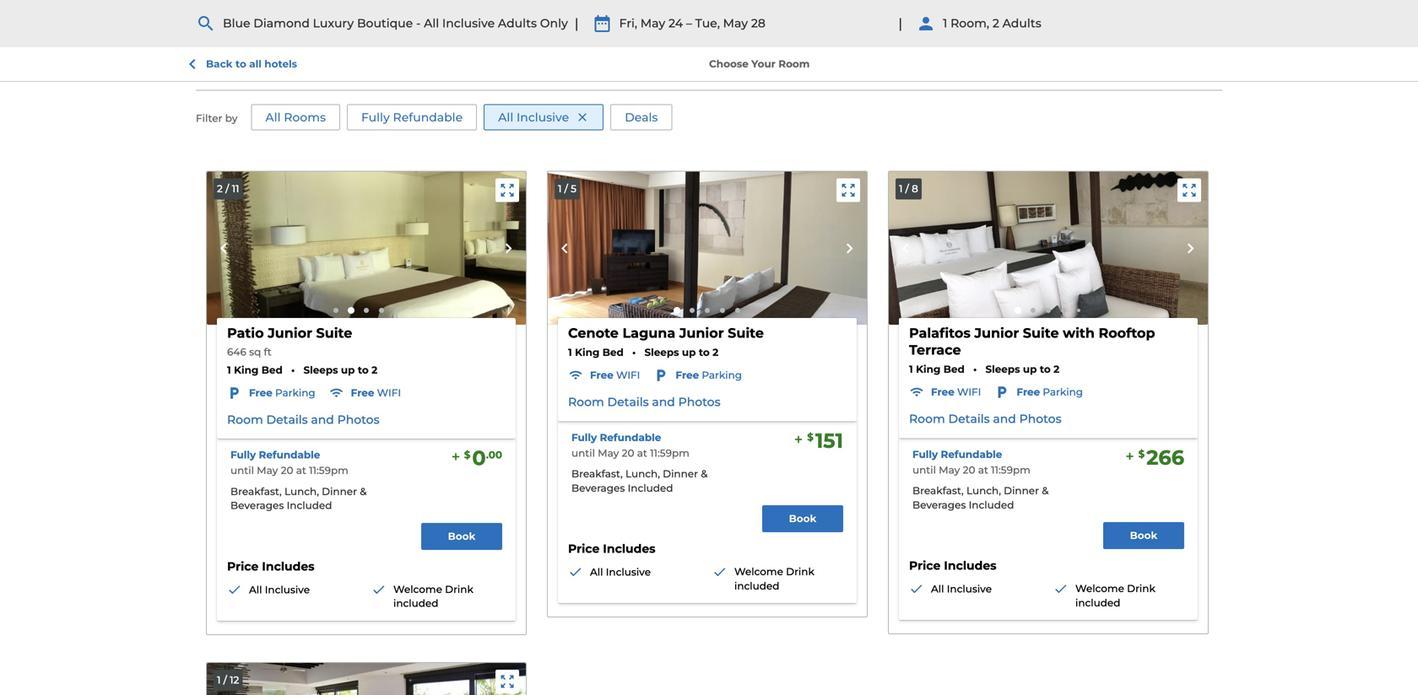 Task type: describe. For each thing, give the bounding box(es) containing it.
filter by amenity region
[[196, 104, 679, 144]]

reviews button
[[619, 1, 708, 46]]

dinner for 151
[[663, 468, 698, 480]]

fully refundable
[[361, 110, 463, 125]]

1 left 5
[[558, 183, 562, 195]]

breakfast, for 266
[[913, 485, 964, 497]]

0 horizontal spatial fully refundable until may 20 at 11:59pm
[[230, 449, 349, 477]]

–
[[686, 16, 692, 31]]

hotel
[[1058, 39, 1086, 51]]

to inside cenote laguna junior suite 1 king bed   •   sleeps up to 2
[[699, 347, 710, 359]]

28
[[751, 16, 766, 31]]

king for ft
[[234, 364, 259, 376]]

room details and photos for 266
[[909, 412, 1062, 426]]

all
[[249, 58, 262, 70]]

0
[[472, 446, 486, 471]]

all rooms button
[[251, 104, 340, 130]]

0 horizontal spatial beverages
[[230, 500, 284, 512]]

20 for 266
[[963, 464, 976, 476]]

choose
[[709, 58, 749, 70]]

bundle price: includes hotel + flight, taxes & fees
[[1011, 18, 1195, 51]]

$ for 0
[[464, 449, 471, 461]]

0 horizontal spatial +
[[253, 12, 261, 28]]

5
[[571, 183, 577, 195]]

1 room, 2 adults
[[943, 16, 1042, 31]]

free down cenote in the left top of the page
[[590, 369, 614, 382]]

0 horizontal spatial book button
[[421, 523, 502, 550]]

0 horizontal spatial go to image #1 image
[[333, 308, 339, 313]]

may for 151
[[598, 447, 619, 460]]

dinner for 266
[[1004, 485, 1039, 497]]

151
[[816, 429, 843, 453]]

/ for 151
[[565, 183, 568, 195]]

included for 151
[[735, 580, 780, 593]]

room left "options"
[[196, 70, 227, 82]]

image #1 image for 266
[[889, 172, 1208, 325]]

1 left 8
[[899, 183, 903, 195]]

king inside cenote laguna junior suite 1 king bed   •   sleeps up to 2
[[575, 347, 600, 359]]

room for 0
[[227, 413, 263, 427]]

image #1 image for 151
[[548, 172, 867, 325]]

ft
[[264, 346, 272, 358]]

price for 266
[[909, 559, 941, 573]]

fully for 0
[[230, 449, 256, 462]]

free wifi for 266
[[931, 386, 981, 399]]

go to image #3 image for 266
[[1046, 308, 1051, 313]]

room,
[[951, 16, 990, 31]]

0 horizontal spatial welcome
[[393, 584, 442, 596]]

1 / 8
[[899, 183, 918, 195]]

photo carousel region for 0
[[0, 172, 526, 325]]

price includes for 266
[[909, 559, 997, 573]]

refundable for 266
[[941, 449, 1002, 461]]

1281
[[994, 18, 1014, 30]]

$ 0 . 00
[[464, 446, 502, 471]]

map
[[730, 16, 757, 30]]

.
[[486, 449, 489, 461]]

24
[[669, 16, 683, 31]]

filter
[[196, 112, 222, 124]]

photos for 0
[[337, 413, 380, 427]]

book for 266
[[1130, 530, 1158, 542]]

may for 0
[[257, 465, 278, 477]]

about button
[[539, 1, 617, 46]]

free down the palafitos junior suite with rooftop terrace 1 king bed   •   sleeps up to 2
[[1017, 386, 1040, 399]]

patio junior suite 646 sq ft 1 king bed   •   sleeps up to 2
[[227, 325, 378, 376]]

choose your room
[[709, 58, 810, 70]]

free down terrace
[[931, 386, 955, 399]]

until for 266
[[913, 464, 936, 476]]

266
[[1147, 446, 1185, 470]]

room details and photos for 151
[[568, 395, 721, 409]]

go to image #2 image for 151
[[690, 308, 695, 313]]

go to image #2 image for 0
[[348, 307, 355, 314]]

flight,
[[1098, 39, 1131, 51]]

0 horizontal spatial book
[[448, 531, 476, 543]]

room details and photos button for 151
[[568, 394, 721, 411]]

1 adults from the left
[[498, 16, 537, 31]]

book button for 266
[[1103, 523, 1185, 550]]

amenities button
[[436, 1, 538, 46]]

free down patio junior suite 646 sq ft 1 king bed   •   sleeps up to 2
[[351, 387, 374, 399]]

$ for 151
[[807, 431, 814, 444]]

photos inside button
[[288, 16, 330, 30]]

parking for 266
[[1043, 386, 1083, 399]]

details for 266
[[949, 412, 990, 426]]

price for 151
[[568, 542, 600, 557]]

welcome for 266
[[1076, 583, 1125, 595]]

/ for 266
[[906, 183, 909, 195]]

12
[[230, 675, 239, 687]]

& inside overview & photos button
[[276, 16, 285, 30]]

free down sq
[[249, 387, 273, 399]]

to inside patio junior suite 646 sq ft 1 king bed   •   sleeps up to 2
[[358, 364, 369, 376]]

back to all hotels button
[[182, 54, 297, 74]]

includes inside bundle price: includes hotel + flight, taxes & fees
[[1011, 39, 1055, 51]]

breakfast, lunch, dinner & beverages included for 266
[[913, 485, 1049, 512]]

rooms button
[[352, 1, 434, 46]]

book button for 151
[[762, 506, 843, 533]]

-
[[416, 16, 421, 31]]

+ inside bundle price: includes hotel + flight, taxes & fees
[[1089, 39, 1095, 51]]

room for 151
[[568, 395, 604, 409]]

646
[[227, 346, 246, 358]]

fully refundable button for 266
[[913, 448, 1002, 462]]

about
[[560, 16, 597, 30]]

palafitos junior suite with rooftop terrace 1 king bed   •   sleeps up to 2
[[909, 325, 1155, 376]]

fully refundable until may 20 at 11:59pm for 266
[[913, 449, 1031, 476]]

0 horizontal spatial free parking
[[249, 387, 315, 399]]

0 horizontal spatial breakfast,
[[230, 486, 282, 498]]

& inside bundle price: includes hotel + flight, taxes & fees
[[1164, 39, 1171, 51]]

0 horizontal spatial 11:59pm
[[309, 465, 349, 477]]

1 left the room,
[[943, 16, 948, 31]]

go to image #3 image for 151
[[705, 308, 710, 313]]

1 inside patio junior suite 646 sq ft 1 king bed   •   sleeps up to 2
[[227, 364, 231, 376]]

photo carousel region for 151
[[548, 172, 867, 325]]

luxury
[[313, 16, 354, 31]]

free down cenote laguna junior suite 1 king bed   •   sleeps up to 2
[[676, 369, 699, 382]]

drink for 151
[[786, 566, 815, 578]]

all inclusive for 0
[[249, 584, 310, 596]]

bundle
[[1011, 18, 1062, 35]]

0 horizontal spatial room details and photos button
[[227, 412, 380, 428]]

go to image #3 image for 0
[[364, 308, 369, 313]]

palafitos
[[909, 325, 971, 342]]

0 horizontal spatial welcome drink included
[[393, 584, 474, 610]]

go to image #5 image for 0
[[395, 309, 399, 312]]

rooms inside all rooms 'button'
[[284, 110, 326, 125]]

junior inside cenote laguna junior suite 1 king bed   •   sleeps up to 2
[[679, 325, 724, 342]]

blue diamond luxury boutique - all inclusive adults only
[[223, 16, 568, 31]]

fully inside the filter by amenity region
[[361, 110, 390, 125]]

$ for 266
[[1139, 448, 1145, 461]]

11:59pm for 266
[[991, 464, 1031, 476]]

details for 151
[[607, 395, 649, 409]]

go to image #1 image for 151
[[674, 307, 681, 314]]

select your hotel
[[324, 21, 444, 37]]

amenities
[[456, 16, 517, 30]]

photos for 266
[[1020, 412, 1062, 426]]

blue
[[223, 16, 250, 31]]

price:
[[1066, 18, 1105, 35]]

& for 0
[[360, 486, 367, 498]]

/ left 12
[[223, 675, 227, 687]]

go to image #1 image for 266
[[1015, 307, 1022, 314]]

0 horizontal spatial 20
[[281, 465, 293, 477]]

overview
[[217, 16, 273, 30]]

king for terrace
[[916, 363, 941, 376]]

suite inside cenote laguna junior suite 1 king bed   •   sleeps up to 2
[[728, 325, 764, 342]]

back
[[206, 58, 233, 70]]

$ right the "1281"
[[1019, 12, 1026, 24]]

select
[[324, 21, 368, 37]]

free parking for 266
[[1017, 386, 1083, 399]]

fees
[[1174, 39, 1195, 51]]

selected. click to remove filter image
[[576, 111, 590, 124]]

hotel
[[407, 21, 444, 37]]

book for 151
[[789, 513, 817, 525]]

all inclusive for 151
[[590, 567, 651, 579]]

included for 266
[[969, 499, 1014, 512]]

$ 266
[[1139, 446, 1185, 470]]

by
[[225, 112, 238, 124]]

options
[[230, 70, 272, 82]]

0 horizontal spatial parking
[[275, 387, 315, 399]]

welcome drink included for 266
[[1076, 583, 1156, 609]]

only
[[540, 16, 568, 31]]

overview & photos button
[[197, 1, 350, 46]]

breakfast, lunch, dinner & beverages included for 151
[[572, 468, 708, 495]]

laguna
[[623, 325, 676, 342]]

room options
[[196, 70, 272, 82]]

with
[[1063, 325, 1095, 342]]

cenote laguna junior suite 1 king bed   •   sleeps up to 2
[[568, 325, 764, 359]]

fully refundable until may 20 at 11:59pm for 151
[[572, 432, 690, 460]]

breakfast, for 151
[[572, 468, 623, 480]]

11
[[232, 183, 239, 195]]



Task type: locate. For each thing, give the bounding box(es) containing it.
taxes
[[1134, 39, 1161, 51]]

0 horizontal spatial room details and photos
[[227, 413, 380, 427]]

all inside 'button'
[[265, 110, 281, 125]]

room right your
[[779, 58, 810, 70]]

2 horizontal spatial breakfast, lunch, dinner & beverages included
[[913, 485, 1049, 512]]

1 horizontal spatial lunch,
[[626, 468, 660, 480]]

free parking for 151
[[676, 369, 742, 382]]

$ inside $ 0 . 00
[[464, 449, 471, 461]]

back to all hotels
[[206, 58, 297, 70]]

1 down cenote in the left top of the page
[[568, 347, 572, 359]]

fully refundable button for 0
[[230, 448, 320, 463]]

refundable for 151
[[600, 432, 661, 444]]

1 inside the palafitos junior suite with rooftop terrace 1 king bed   •   sleeps up to 2
[[909, 363, 913, 376]]

your
[[372, 21, 404, 37]]

fully refundable button for 151
[[572, 431, 661, 445]]

to inside the palafitos junior suite with rooftop terrace 1 king bed   •   sleeps up to 2
[[1040, 363, 1051, 376]]

1 horizontal spatial |
[[899, 15, 903, 31]]

1 left 12
[[217, 675, 221, 687]]

1 image #1 image from the left
[[548, 172, 867, 325]]

free wifi for 151
[[590, 369, 640, 382]]

2 horizontal spatial up
[[1023, 363, 1037, 376]]

1 horizontal spatial go to image #4 image
[[720, 308, 725, 313]]

2 / 11
[[217, 183, 239, 195]]

details down terrace
[[949, 412, 990, 426]]

& for 266
[[1042, 485, 1049, 497]]

junior inside the palafitos junior suite with rooftop terrace 1 king bed   •   sleeps up to 2
[[975, 325, 1019, 342]]

rooftop
[[1099, 325, 1155, 342]]

0 horizontal spatial go to image #2 image
[[348, 307, 355, 314]]

image #1 image
[[548, 172, 867, 325], [889, 172, 1208, 325]]

beverages
[[572, 482, 625, 495], [913, 499, 966, 512], [230, 500, 284, 512]]

1 horizontal spatial details
[[607, 395, 649, 409]]

tab list
[[196, 0, 778, 46]]

$ left the 266
[[1139, 448, 1145, 461]]

room down "646"
[[227, 413, 263, 427]]

suite inside patio junior suite 646 sq ft 1 king bed   •   sleeps up to 2
[[316, 325, 352, 342]]

1
[[943, 16, 948, 31], [558, 183, 562, 195], [899, 183, 903, 195], [568, 347, 572, 359], [909, 363, 913, 376], [227, 364, 231, 376], [217, 675, 221, 687]]

fully for 151
[[572, 432, 597, 444]]

until for 151
[[572, 447, 595, 460]]

reviews
[[639, 16, 688, 30]]

1 horizontal spatial included
[[628, 482, 673, 495]]

20
[[622, 447, 634, 460], [963, 464, 976, 476], [281, 465, 293, 477]]

0 horizontal spatial free wifi
[[351, 387, 401, 399]]

details
[[607, 395, 649, 409], [949, 412, 990, 426], [266, 413, 308, 427]]

all rooms
[[265, 110, 326, 125]]

rooms
[[372, 16, 414, 30], [284, 110, 326, 125]]

2 horizontal spatial beverages
[[913, 499, 966, 512]]

king down sq
[[234, 364, 259, 376]]

breakfast,
[[572, 468, 623, 480], [913, 485, 964, 497], [230, 486, 282, 498]]

1 vertical spatial +
[[1089, 39, 1095, 51]]

book down $ 266 at the bottom of the page
[[1130, 530, 1158, 542]]

free parking down the palafitos junior suite with rooftop terrace 1 king bed   •   sleeps up to 2
[[1017, 386, 1083, 399]]

map button
[[710, 1, 777, 46]]

to inside button
[[236, 58, 246, 70]]

king down cenote in the left top of the page
[[575, 347, 600, 359]]

go to image #2 image up the palafitos junior suite with rooftop terrace 1 king bed   •   sleeps up to 2
[[1031, 308, 1036, 313]]

book down 0
[[448, 531, 476, 543]]

$ 1281 $ 1127
[[988, 9, 1068, 34]]

included
[[735, 580, 780, 593], [1076, 597, 1121, 609], [393, 598, 439, 610]]

0 horizontal spatial wifi
[[377, 387, 401, 399]]

3 go to image #4 image from the left
[[1061, 308, 1066, 313]]

0 horizontal spatial dinner
[[322, 486, 357, 498]]

welcome for 151
[[735, 566, 783, 578]]

suite for terrace
[[1023, 325, 1059, 342]]

2 horizontal spatial king
[[916, 363, 941, 376]]

inclusive for 151
[[606, 567, 651, 579]]

0 horizontal spatial price includes
[[227, 560, 315, 574]]

2 suite from the left
[[728, 325, 764, 342]]

2 horizontal spatial lunch,
[[967, 485, 1001, 497]]

until
[[572, 447, 595, 460], [913, 464, 936, 476], [230, 465, 254, 477]]

1 junior from the left
[[268, 325, 312, 342]]

1 horizontal spatial parking
[[702, 369, 742, 382]]

all inclusive inside button
[[498, 110, 569, 125]]

lunch, for 151
[[626, 468, 660, 480]]

2 horizontal spatial parking
[[1043, 386, 1083, 399]]

to
[[236, 58, 246, 70], [699, 347, 710, 359], [1040, 363, 1051, 376], [358, 364, 369, 376]]

room details and photos down cenote laguna junior suite 1 king bed   •   sleeps up to 2
[[568, 395, 721, 409]]

room for 266
[[909, 412, 945, 426]]

1 horizontal spatial 11:59pm
[[650, 447, 690, 460]]

1127
[[1027, 9, 1068, 34]]

and down cenote laguna junior suite 1 king bed   •   sleeps up to 2
[[652, 395, 675, 409]]

go to image #3 image up patio junior suite 646 sq ft 1 king bed   •   sleeps up to 2
[[364, 308, 369, 313]]

1 horizontal spatial room details and photos
[[568, 395, 721, 409]]

2 horizontal spatial room details and photos
[[909, 412, 1062, 426]]

0 horizontal spatial go to image #4 image
[[379, 308, 384, 313]]

includes for 266
[[944, 559, 997, 573]]

king inside patio junior suite 646 sq ft 1 king bed   •   sleeps up to 2
[[234, 364, 259, 376]]

1 inside cenote laguna junior suite 1 king bed   •   sleeps up to 2
[[568, 347, 572, 359]]

and down the palafitos junior suite with rooftop terrace 1 king bed   •   sleeps up to 2
[[993, 412, 1016, 426]]

your
[[752, 58, 776, 70]]

go to image #2 image up cenote laguna junior suite 1 king bed   •   sleeps up to 2
[[690, 308, 695, 313]]

go to image #5 image
[[735, 308, 740, 313], [395, 309, 399, 312], [1077, 309, 1081, 312]]

go to image #1 image up patio junior suite 646 sq ft 1 king bed   •   sleeps up to 2
[[333, 308, 339, 313]]

1 horizontal spatial wifi
[[616, 369, 640, 382]]

junior for ft
[[268, 325, 312, 342]]

$ inside $ 266
[[1139, 448, 1145, 461]]

filter by
[[196, 112, 238, 124]]

2 junior from the left
[[679, 325, 724, 342]]

1 go to image #3 image from the left
[[364, 308, 369, 313]]

+ right 'blue'
[[253, 12, 261, 28]]

1 horizontal spatial go to image #2 image
[[690, 308, 695, 313]]

tab list containing overview & photos
[[196, 0, 778, 46]]

refundable for 0
[[259, 449, 320, 462]]

price includes for 151
[[568, 542, 656, 557]]

at for 266
[[978, 464, 989, 476]]

go to image #2 image up patio junior suite 646 sq ft 1 king bed   •   sleeps up to 2
[[348, 307, 355, 314]]

2 | from the left
[[899, 15, 903, 31]]

| left the room,
[[899, 15, 903, 31]]

includes for 151
[[603, 542, 656, 557]]

1 horizontal spatial until
[[572, 447, 595, 460]]

refundable
[[393, 110, 463, 125], [600, 432, 661, 444], [941, 449, 1002, 461], [259, 449, 320, 462]]

1 horizontal spatial 20
[[622, 447, 634, 460]]

beverages for 266
[[913, 499, 966, 512]]

8
[[912, 183, 918, 195]]

2 horizontal spatial free parking
[[1017, 386, 1083, 399]]

0 horizontal spatial rooms
[[284, 110, 326, 125]]

$ inside $ 151
[[807, 431, 814, 444]]

photos for 151
[[678, 395, 721, 409]]

/ left 11
[[226, 183, 229, 195]]

2 horizontal spatial welcome
[[1076, 583, 1125, 595]]

inclusive
[[442, 16, 495, 31], [517, 110, 569, 125], [606, 567, 651, 579], [947, 584, 992, 596], [265, 584, 310, 596]]

hotels
[[265, 58, 297, 70]]

2 horizontal spatial welcome drink included
[[1076, 583, 1156, 609]]

0 horizontal spatial go to image #3 image
[[364, 308, 369, 313]]

1 horizontal spatial book
[[789, 513, 817, 525]]

junior for terrace
[[975, 325, 1019, 342]]

1 horizontal spatial rooms
[[372, 16, 414, 30]]

go to image #2 image
[[348, 307, 355, 314], [690, 308, 695, 313], [1031, 308, 1036, 313]]

junior right palafitos
[[975, 325, 1019, 342]]

2 image #1 image from the left
[[889, 172, 1208, 325]]

go to image #3 image up cenote laguna junior suite 1 king bed   •   sleeps up to 2
[[705, 308, 710, 313]]

fri,
[[619, 16, 637, 31]]

junior inside patio junior suite 646 sq ft 1 king bed   •   sleeps up to 2
[[268, 325, 312, 342]]

|
[[575, 15, 579, 31], [899, 15, 903, 31]]

2 horizontal spatial details
[[949, 412, 990, 426]]

0 horizontal spatial breakfast, lunch, dinner & beverages included
[[230, 486, 367, 512]]

$ left 151
[[807, 431, 814, 444]]

1 / 5
[[558, 183, 577, 195]]

junior up ft
[[268, 325, 312, 342]]

2 adults from the left
[[1003, 16, 1042, 31]]

2 horizontal spatial wifi
[[957, 386, 981, 399]]

room details and photos button down the palafitos junior suite with rooftop terrace 1 king bed   •   sleeps up to 2
[[909, 411, 1062, 428]]

0 horizontal spatial |
[[575, 15, 579, 31]]

included
[[628, 482, 673, 495], [969, 499, 1014, 512], [287, 500, 332, 512]]

terrace
[[909, 342, 961, 358]]

room down cenote in the left top of the page
[[568, 395, 604, 409]]

0 horizontal spatial suite
[[316, 325, 352, 342]]

1 horizontal spatial at
[[637, 447, 647, 460]]

fully
[[361, 110, 390, 125], [572, 432, 597, 444], [913, 449, 938, 461], [230, 449, 256, 462]]

parking down cenote laguna junior suite 1 king bed   •   sleeps up to 2
[[702, 369, 742, 382]]

1 horizontal spatial king
[[575, 347, 600, 359]]

1 horizontal spatial dinner
[[663, 468, 698, 480]]

11:59pm for 151
[[650, 447, 690, 460]]

0 vertical spatial rooms
[[372, 16, 414, 30]]

1 horizontal spatial beverages
[[572, 482, 625, 495]]

breakfast, lunch, dinner & beverages included
[[572, 468, 708, 495], [913, 485, 1049, 512], [230, 486, 367, 512]]

tue,
[[695, 16, 720, 31]]

junior
[[268, 325, 312, 342], [679, 325, 724, 342], [975, 325, 1019, 342]]

0 horizontal spatial included
[[287, 500, 332, 512]]

and
[[652, 395, 675, 409], [993, 412, 1016, 426], [311, 413, 334, 427]]

book button down 0
[[421, 523, 502, 550]]

room details and photos down patio junior suite 646 sq ft 1 king bed   •   sleeps up to 2
[[227, 413, 380, 427]]

3 junior from the left
[[975, 325, 1019, 342]]

0 horizontal spatial lunch,
[[284, 486, 319, 498]]

inclusive for 266
[[947, 584, 992, 596]]

details down cenote laguna junior suite 1 king bed   •   sleeps up to 2
[[607, 395, 649, 409]]

3 go to image #3 image from the left
[[1046, 308, 1051, 313]]

1 horizontal spatial go to image #1 image
[[674, 307, 681, 314]]

$ for 1281
[[988, 19, 993, 27]]

book down $ 151
[[789, 513, 817, 525]]

0 horizontal spatial at
[[296, 465, 306, 477]]

details down ft
[[266, 413, 308, 427]]

2 inside patio junior suite 646 sq ft 1 king bed   •   sleeps up to 2
[[372, 364, 378, 376]]

free parking down cenote laguna junior suite 1 king bed   •   sleeps up to 2
[[676, 369, 742, 382]]

0 horizontal spatial until
[[230, 465, 254, 477]]

| for 1 room, 2 adults
[[899, 15, 903, 31]]

$ left 0
[[464, 449, 471, 461]]

and for 266
[[993, 412, 1016, 426]]

room details and photos down the palafitos junior suite with rooftop terrace 1 king bed   •   sleeps up to 2
[[909, 412, 1062, 426]]

up inside the palafitos junior suite with rooftop terrace 1 king bed   •   sleeps up to 2
[[1023, 363, 1037, 376]]

2 horizontal spatial 11:59pm
[[991, 464, 1031, 476]]

room details and photos
[[568, 395, 721, 409], [909, 412, 1062, 426], [227, 413, 380, 427]]

free
[[590, 369, 614, 382], [676, 369, 699, 382], [931, 386, 955, 399], [1017, 386, 1040, 399], [249, 387, 273, 399], [351, 387, 374, 399]]

go to image #3 image
[[364, 308, 369, 313], [705, 308, 710, 313], [1046, 308, 1051, 313]]

0 horizontal spatial image #1 image
[[548, 172, 867, 325]]

inclusive inside all inclusive button
[[517, 110, 569, 125]]

1 horizontal spatial welcome drink included
[[735, 566, 815, 593]]

0 horizontal spatial and
[[311, 413, 334, 427]]

free parking down ft
[[249, 387, 315, 399]]

parking down patio junior suite 646 sq ft 1 king bed   •   sleeps up to 2
[[275, 387, 315, 399]]

1 horizontal spatial and
[[652, 395, 675, 409]]

book button down $ 266 at the bottom of the page
[[1103, 523, 1185, 550]]

up for terrace
[[1023, 363, 1037, 376]]

2 horizontal spatial price includes
[[909, 559, 997, 573]]

go to image #5 image for 151
[[735, 308, 740, 313]]

0 horizontal spatial up
[[341, 364, 355, 376]]

00
[[489, 449, 502, 461]]

room down terrace
[[909, 412, 945, 426]]

go to image #4 image
[[379, 308, 384, 313], [720, 308, 725, 313], [1061, 308, 1066, 313]]

included for 266
[[1076, 597, 1121, 609]]

boutique
[[357, 16, 413, 31]]

+ down price: at the top right of the page
[[1089, 39, 1095, 51]]

fully refundable button
[[347, 104, 477, 130], [572, 431, 661, 445], [913, 448, 1002, 462], [230, 448, 320, 463]]

/
[[226, 183, 229, 195], [565, 183, 568, 195], [906, 183, 909, 195], [223, 675, 227, 687]]

may for 266
[[939, 464, 960, 476]]

11:59pm
[[650, 447, 690, 460], [991, 464, 1031, 476], [309, 465, 349, 477]]

0 horizontal spatial price
[[227, 560, 259, 574]]

1 horizontal spatial fully refundable until may 20 at 11:59pm
[[572, 432, 690, 460]]

2 inside the palafitos junior suite with rooftop terrace 1 king bed   •   sleeps up to 2
[[1054, 363, 1060, 376]]

1 horizontal spatial free wifi
[[590, 369, 640, 382]]

0 horizontal spatial included
[[393, 598, 439, 610]]

2 horizontal spatial until
[[913, 464, 936, 476]]

1 vertical spatial rooms
[[284, 110, 326, 125]]

2 horizontal spatial suite
[[1023, 325, 1059, 342]]

parking down the palafitos junior suite with rooftop terrace 1 king bed   •   sleeps up to 2
[[1043, 386, 1083, 399]]

diamond
[[254, 16, 310, 31]]

1 | from the left
[[575, 15, 579, 31]]

/ left 8
[[906, 183, 909, 195]]

includes
[[1011, 39, 1055, 51], [603, 542, 656, 557], [944, 559, 997, 573], [262, 560, 315, 574]]

2 horizontal spatial go to image #4 image
[[1061, 308, 1066, 313]]

2 horizontal spatial go to image #3 image
[[1046, 308, 1051, 313]]

| right the only
[[575, 15, 579, 31]]

fri, may 24 – tue, may 28
[[619, 16, 766, 31]]

2 go to image #4 image from the left
[[720, 308, 725, 313]]

patio
[[227, 325, 264, 342]]

go to image #3 image up the palafitos junior suite with rooftop terrace 1 king bed   •   sleeps up to 2
[[1046, 308, 1051, 313]]

king down terrace
[[916, 363, 941, 376]]

2 horizontal spatial junior
[[975, 325, 1019, 342]]

2 horizontal spatial price
[[909, 559, 941, 573]]

go to image #2 image for 266
[[1031, 308, 1036, 313]]

wifi for 266
[[957, 386, 981, 399]]

2 horizontal spatial drink
[[1127, 583, 1156, 595]]

welcome
[[735, 566, 783, 578], [1076, 583, 1125, 595], [393, 584, 442, 596]]

rooms inside button
[[372, 16, 414, 30]]

3 suite from the left
[[1023, 325, 1059, 342]]

$ 151
[[807, 429, 843, 453]]

price includes
[[568, 542, 656, 557], [909, 559, 997, 573], [227, 560, 315, 574]]

2 inside cenote laguna junior suite 1 king bed   •   sleeps up to 2
[[713, 347, 719, 359]]

go to image #1 image up the palafitos junior suite with rooftop terrace 1 king bed   •   sleeps up to 2
[[1015, 307, 1022, 314]]

1 horizontal spatial up
[[682, 347, 696, 359]]

beverages for 151
[[572, 482, 625, 495]]

2
[[993, 16, 1000, 31], [217, 183, 223, 195], [713, 347, 719, 359], [1054, 363, 1060, 376], [372, 364, 378, 376]]

junior right the laguna
[[679, 325, 724, 342]]

1 down "646"
[[227, 364, 231, 376]]

0 horizontal spatial details
[[266, 413, 308, 427]]

suite inside the palafitos junior suite with rooftop terrace 1 king bed   •   sleeps up to 2
[[1023, 325, 1059, 342]]

welcome drink included
[[735, 566, 815, 593], [1076, 583, 1156, 609], [393, 584, 474, 610]]

0 horizontal spatial drink
[[445, 584, 474, 596]]

photo carousel region containing 2
[[0, 172, 526, 325]]

0 horizontal spatial go to image #5 image
[[395, 309, 399, 312]]

and for 151
[[652, 395, 675, 409]]

all
[[424, 16, 439, 31], [265, 110, 281, 125], [498, 110, 514, 125], [590, 567, 603, 579], [931, 584, 944, 596], [249, 584, 262, 596]]

suite for ft
[[316, 325, 352, 342]]

2 horizontal spatial dinner
[[1004, 485, 1039, 497]]

book button down $ 151
[[762, 506, 843, 533]]

1 horizontal spatial welcome
[[735, 566, 783, 578]]

included for 151
[[628, 482, 673, 495]]

refundable inside the filter by amenity region
[[393, 110, 463, 125]]

deals
[[625, 110, 658, 125]]

1 horizontal spatial drink
[[786, 566, 815, 578]]

go to image #1 image up cenote laguna junior suite 1 king bed   •   sleeps up to 2
[[674, 307, 681, 314]]

2 horizontal spatial fully refundable until may 20 at 11:59pm
[[913, 449, 1031, 476]]

/ left 5
[[565, 183, 568, 195]]

1 horizontal spatial adults
[[1003, 16, 1042, 31]]

2 horizontal spatial go to image #5 image
[[1077, 309, 1081, 312]]

up inside cenote laguna junior suite 1 king bed   •   sleeps up to 2
[[682, 347, 696, 359]]

sq
[[249, 346, 261, 358]]

overview & photos
[[217, 16, 330, 30]]

&
[[276, 16, 285, 30], [1164, 39, 1171, 51], [701, 468, 708, 480], [1042, 485, 1049, 497], [360, 486, 367, 498]]

go to image #5 image for 266
[[1077, 309, 1081, 312]]

deals button
[[611, 104, 672, 130]]

1 horizontal spatial price
[[568, 542, 600, 557]]

fully refundable until may 20 at 11:59pm
[[572, 432, 690, 460], [913, 449, 1031, 476], [230, 449, 349, 477]]

1 horizontal spatial book button
[[762, 506, 843, 533]]

up
[[682, 347, 696, 359], [1023, 363, 1037, 376], [341, 364, 355, 376]]

room details and photos button down patio junior suite 646 sq ft 1 king bed   •   sleeps up to 2
[[227, 412, 380, 428]]

includes for 0
[[262, 560, 315, 574]]

photo carousel region
[[0, 172, 526, 325], [548, 172, 867, 325], [889, 172, 1208, 325], [207, 664, 526, 696]]

all inside button
[[498, 110, 514, 125]]

adults
[[498, 16, 537, 31], [1003, 16, 1042, 31]]

cenote
[[568, 325, 619, 342]]

drink
[[786, 566, 815, 578], [1127, 583, 1156, 595], [445, 584, 474, 596]]

2 go to image #3 image from the left
[[705, 308, 710, 313]]

fully for 266
[[913, 449, 938, 461]]

1 horizontal spatial go to image #3 image
[[705, 308, 710, 313]]

1 / 12
[[217, 675, 239, 687]]

2 horizontal spatial and
[[993, 412, 1016, 426]]

lunch, for 266
[[967, 485, 1001, 497]]

free wifi
[[590, 369, 640, 382], [931, 386, 981, 399], [351, 387, 401, 399]]

image #2 image
[[207, 172, 526, 325]]

| for fri, may 24 – tue, may 28
[[575, 15, 579, 31]]

book button
[[762, 506, 843, 533], [1103, 523, 1185, 550], [421, 523, 502, 550]]

20 for 151
[[622, 447, 634, 460]]

free parking
[[676, 369, 742, 382], [1017, 386, 1083, 399], [249, 387, 315, 399]]

0 vertical spatial +
[[253, 12, 261, 28]]

1 horizontal spatial breakfast,
[[572, 468, 623, 480]]

suite
[[316, 325, 352, 342], [728, 325, 764, 342], [1023, 325, 1059, 342]]

parking for 151
[[702, 369, 742, 382]]

at
[[637, 447, 647, 460], [978, 464, 989, 476], [296, 465, 306, 477]]

go to image #4 image for 151
[[720, 308, 725, 313]]

and down patio junior suite 646 sq ft 1 king bed   •   sleeps up to 2
[[311, 413, 334, 427]]

1 down terrace
[[909, 363, 913, 376]]

room details and photos button for 266
[[909, 411, 1062, 428]]

2 horizontal spatial included
[[969, 499, 1014, 512]]

all inclusive button
[[484, 104, 604, 130]]

go to image #1 image
[[674, 307, 681, 314], [1015, 307, 1022, 314], [333, 308, 339, 313]]

dinner
[[663, 468, 698, 480], [1004, 485, 1039, 497], [322, 486, 357, 498]]

up for ft
[[341, 364, 355, 376]]

wifi for 151
[[616, 369, 640, 382]]

price
[[568, 542, 600, 557], [909, 559, 941, 573], [227, 560, 259, 574]]

2 horizontal spatial breakfast,
[[913, 485, 964, 497]]

up inside patio junior suite 646 sq ft 1 king bed   •   sleeps up to 2
[[341, 364, 355, 376]]

go to image #4 image for 0
[[379, 308, 384, 313]]

$ left the "1281"
[[988, 19, 993, 27]]

2 horizontal spatial 20
[[963, 464, 976, 476]]

& for 151
[[701, 468, 708, 480]]

room details and photos button down cenote laguna junior suite 1 king bed   •   sleeps up to 2
[[568, 394, 721, 411]]

$
[[1019, 12, 1026, 24], [988, 19, 993, 27], [807, 431, 814, 444], [1139, 448, 1145, 461], [464, 449, 471, 461]]

1 horizontal spatial price includes
[[568, 542, 656, 557]]

go to image #4 image for 266
[[1061, 308, 1066, 313]]

photo carousel region for 266
[[889, 172, 1208, 325]]

king inside the palafitos junior suite with rooftop terrace 1 king bed   •   sleeps up to 2
[[916, 363, 941, 376]]

1 horizontal spatial included
[[735, 580, 780, 593]]

2 horizontal spatial book
[[1130, 530, 1158, 542]]

welcome drink included for 151
[[735, 566, 815, 593]]

1 horizontal spatial junior
[[679, 325, 724, 342]]

at for 151
[[637, 447, 647, 460]]

1 go to image #4 image from the left
[[379, 308, 384, 313]]

book
[[789, 513, 817, 525], [1130, 530, 1158, 542], [448, 531, 476, 543]]

1 suite from the left
[[316, 325, 352, 342]]

all inclusive for 266
[[931, 584, 992, 596]]



Task type: vqa. For each thing, say whether or not it's contained in the screenshot.
second more
no



